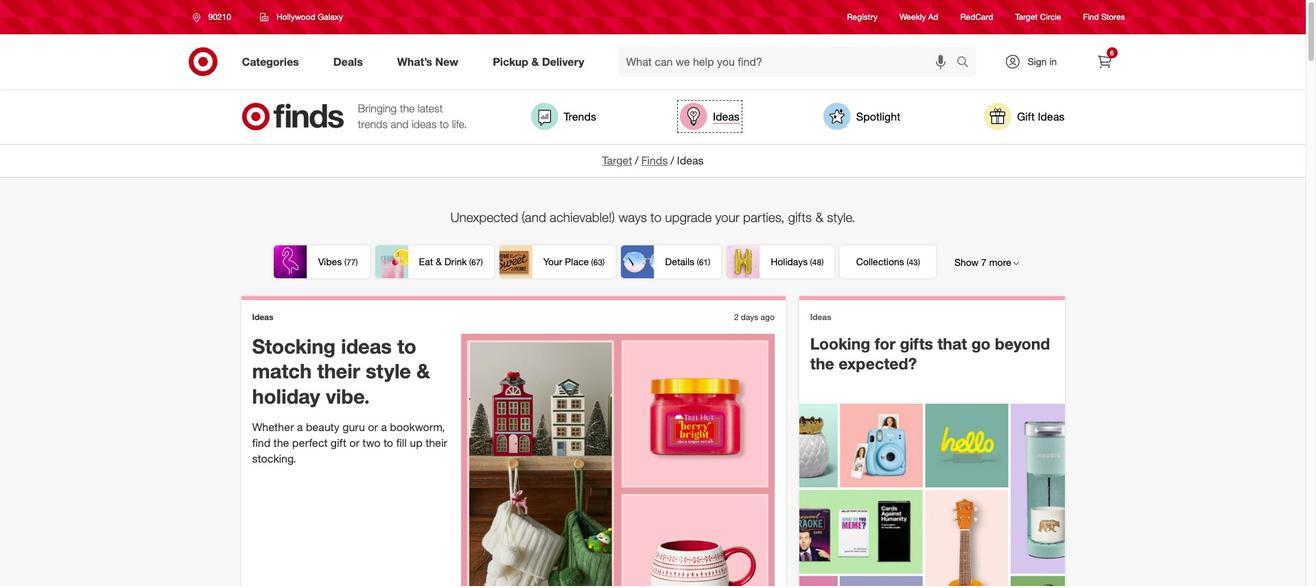 Task type: describe. For each thing, give the bounding box(es) containing it.
pickup & delivery
[[493, 55, 584, 68]]

two
[[363, 436, 380, 450]]

deals
[[333, 55, 363, 68]]

match
[[252, 359, 312, 384]]

search
[[950, 56, 983, 70]]

2
[[734, 312, 739, 323]]

trends
[[358, 117, 388, 131]]

holidays
[[771, 256, 808, 268]]

hollywood
[[276, 12, 315, 22]]

deals link
[[322, 47, 380, 77]]

sign
[[1028, 56, 1047, 67]]

expected?
[[839, 354, 917, 373]]

weekly
[[900, 12, 926, 22]]

your
[[543, 256, 562, 268]]

to inside bringing the latest trends and ideas to life.
[[440, 117, 449, 131]]

& left style. on the right top of page
[[815, 209, 823, 225]]

target for target circle
[[1015, 12, 1038, 22]]

registry link
[[847, 11, 878, 23]]

67
[[472, 257, 481, 268]]

your
[[715, 209, 740, 225]]

parties,
[[743, 209, 784, 225]]

redcard link
[[961, 11, 993, 23]]

find stores
[[1083, 12, 1125, 22]]

find
[[1083, 12, 1099, 22]]

and
[[391, 117, 409, 131]]

& inside stocking ideas to match their style & holiday vibe.
[[417, 359, 430, 384]]

details
[[665, 256, 694, 268]]

trends
[[564, 110, 596, 123]]

ideas inside ideas link
[[713, 110, 740, 123]]

show 7 more
[[954, 257, 1011, 268]]

pickup
[[493, 55, 528, 68]]

target / finds / ideas
[[602, 154, 704, 167]]

beauty
[[306, 421, 340, 434]]

drink
[[444, 256, 467, 268]]

pickup & delivery link
[[481, 47, 602, 77]]

2 / from the left
[[671, 154, 674, 167]]

circle
[[1040, 12, 1061, 22]]

up
[[410, 436, 423, 450]]

looking for gifts that go beyond the expected?
[[810, 334, 1050, 373]]

( for collections
[[907, 257, 909, 268]]

stocking ideas to match their style & holiday vibe. image
[[461, 334, 775, 587]]

life.
[[452, 117, 467, 131]]

90210 button
[[184, 5, 246, 30]]

details ( 61 )
[[665, 256, 710, 268]]

redcard
[[961, 12, 993, 22]]

ideas inside bringing the latest trends and ideas to life.
[[412, 117, 437, 131]]

1 vertical spatial or
[[349, 436, 359, 450]]

more
[[989, 257, 1011, 268]]

go
[[971, 334, 991, 353]]

find stores link
[[1083, 11, 1125, 23]]

categories
[[242, 55, 299, 68]]

gift ideas link
[[984, 103, 1065, 130]]

) inside eat & drink ( 67 )
[[481, 257, 483, 268]]

new
[[435, 55, 459, 68]]

ideas inside stocking ideas to match their style & holiday vibe.
[[341, 334, 392, 359]]

& inside 'pickup & delivery' link
[[531, 55, 539, 68]]

beyond
[[995, 334, 1050, 353]]

your place ( 63 )
[[543, 256, 605, 268]]

their inside stocking ideas to match their style & holiday vibe.
[[317, 359, 360, 384]]

hollywood galaxy button
[[251, 5, 352, 30]]

gift
[[331, 436, 346, 450]]

(and
[[522, 209, 546, 225]]

the inside looking for gifts that go beyond the expected?
[[810, 354, 834, 373]]

search button
[[950, 47, 983, 80]]

what's new
[[397, 55, 459, 68]]

63
[[593, 257, 603, 268]]

whether
[[252, 421, 294, 434]]

fill
[[396, 436, 407, 450]]

48
[[812, 257, 822, 268]]

for
[[875, 334, 896, 353]]

gifts inside looking for gifts that go beyond the expected?
[[900, 334, 933, 353]]

( for vibes
[[344, 257, 346, 268]]

ways
[[619, 209, 647, 225]]

) for details
[[708, 257, 710, 268]]



Task type: locate. For each thing, give the bounding box(es) containing it.
to left fill
[[384, 436, 393, 450]]

upgrade
[[665, 209, 712, 225]]

( right holidays
[[810, 257, 812, 268]]

target circle
[[1015, 12, 1061, 22]]

style.
[[827, 209, 855, 225]]

the up stocking.
[[274, 436, 289, 450]]

) right holidays
[[822, 257, 824, 268]]

1 ( from the left
[[344, 257, 346, 268]]

show
[[954, 257, 979, 268]]

their right the up on the bottom of the page
[[426, 436, 447, 450]]

bookworm,
[[390, 421, 445, 434]]

) inside collections ( 43 )
[[918, 257, 920, 268]]

(
[[344, 257, 346, 268], [469, 257, 472, 268], [591, 257, 593, 268], [697, 257, 699, 268], [810, 257, 812, 268], [907, 257, 909, 268]]

61
[[699, 257, 708, 268]]

weekly ad link
[[900, 11, 939, 23]]

target for target / finds / ideas
[[602, 154, 632, 167]]

( inside eat & drink ( 67 )
[[469, 257, 472, 268]]

) right drink
[[481, 257, 483, 268]]

6 ) from the left
[[918, 257, 920, 268]]

sign in link
[[993, 47, 1078, 77]]

( right place
[[591, 257, 593, 268]]

1 horizontal spatial the
[[400, 102, 415, 115]]

spotlight
[[856, 110, 900, 123]]

90210
[[208, 12, 231, 22]]

categories link
[[230, 47, 316, 77]]

( right drink
[[469, 257, 472, 268]]

hollywood galaxy
[[276, 12, 343, 22]]

collections
[[856, 256, 904, 268]]

gifts right parties, at top right
[[788, 209, 812, 225]]

ideas link
[[680, 103, 740, 130]]

or down guru
[[349, 436, 359, 450]]

galaxy
[[318, 12, 343, 22]]

2 ) from the left
[[481, 257, 483, 268]]

achievable!)
[[550, 209, 615, 225]]

0 vertical spatial ideas
[[412, 117, 437, 131]]

to left life.
[[440, 117, 449, 131]]

registry
[[847, 12, 878, 22]]

4 ) from the left
[[708, 257, 710, 268]]

to up style
[[397, 334, 416, 359]]

& right style
[[417, 359, 430, 384]]

vibe.
[[326, 384, 370, 409]]

6
[[1110, 49, 1114, 57]]

6 link
[[1089, 47, 1120, 77]]

0 horizontal spatial ideas
[[341, 334, 392, 359]]

stores
[[1101, 12, 1125, 22]]

/ right finds link
[[671, 154, 674, 167]]

) right collections
[[918, 257, 920, 268]]

to inside whether a beauty guru or a bookworm, find the perfect gift or two to fill up their stocking.
[[384, 436, 393, 450]]

vibes ( 77 )
[[318, 256, 358, 268]]

4 ( from the left
[[697, 257, 699, 268]]

0 horizontal spatial or
[[349, 436, 359, 450]]

a right guru
[[381, 421, 387, 434]]

vibes
[[318, 256, 342, 268]]

a up perfect
[[297, 421, 303, 434]]

latest
[[418, 102, 443, 115]]

1 / from the left
[[635, 154, 639, 167]]

6 ( from the left
[[907, 257, 909, 268]]

target left finds link
[[602, 154, 632, 167]]

1 vertical spatial ideas
[[341, 334, 392, 359]]

1 horizontal spatial their
[[426, 436, 447, 450]]

bringing the latest trends and ideas to life.
[[358, 102, 467, 131]]

stocking.
[[252, 452, 296, 466]]

ideas inside gift ideas link
[[1038, 110, 1065, 123]]

holiday
[[252, 384, 320, 409]]

( inside details ( 61 )
[[697, 257, 699, 268]]

1 vertical spatial gifts
[[900, 334, 933, 353]]

target link
[[602, 154, 632, 167]]

ideas down latest
[[412, 117, 437, 131]]

1 vertical spatial their
[[426, 436, 447, 450]]

( right vibes
[[344, 257, 346, 268]]

guru
[[343, 421, 365, 434]]

that
[[938, 334, 967, 353]]

1 ) from the left
[[356, 257, 358, 268]]

unexpected
[[450, 209, 518, 225]]

collage of gift ideas image
[[799, 404, 1065, 587]]

their up vibe.
[[317, 359, 360, 384]]

2 horizontal spatial the
[[810, 354, 834, 373]]

2 ( from the left
[[469, 257, 472, 268]]

( for details
[[697, 257, 699, 268]]

) right place
[[603, 257, 605, 268]]

the inside whether a beauty guru or a bookworm, find the perfect gift or two to fill up their stocking.
[[274, 436, 289, 450]]

0 vertical spatial their
[[317, 359, 360, 384]]

gift
[[1017, 110, 1035, 123]]

to
[[440, 117, 449, 131], [651, 209, 662, 225], [397, 334, 416, 359], [384, 436, 393, 450]]

3 ) from the left
[[603, 257, 605, 268]]

( for holidays
[[810, 257, 812, 268]]

their inside whether a beauty guru or a bookworm, find the perfect gift or two to fill up their stocking.
[[426, 436, 447, 450]]

whether a beauty guru or a bookworm, find the perfect gift or two to fill up their stocking.
[[252, 421, 447, 466]]

eat & drink ( 67 )
[[419, 256, 483, 268]]

days
[[741, 312, 758, 323]]

0 horizontal spatial /
[[635, 154, 639, 167]]

& right "eat"
[[436, 256, 442, 268]]

2 a from the left
[[381, 421, 387, 434]]

what's
[[397, 55, 432, 68]]

0 vertical spatial gifts
[[788, 209, 812, 225]]

eat
[[419, 256, 433, 268]]

gifts
[[788, 209, 812, 225], [900, 334, 933, 353]]

0 horizontal spatial target
[[602, 154, 632, 167]]

( inside vibes ( 77 )
[[344, 257, 346, 268]]

0 vertical spatial or
[[368, 421, 378, 434]]

0 vertical spatial target
[[1015, 12, 1038, 22]]

sign in
[[1028, 56, 1057, 67]]

2 days ago
[[734, 312, 775, 323]]

2 vertical spatial the
[[274, 436, 289, 450]]

( inside collections ( 43 )
[[907, 257, 909, 268]]

stocking
[[252, 334, 336, 359]]

0 horizontal spatial their
[[317, 359, 360, 384]]

) for holidays
[[822, 257, 824, 268]]

77
[[346, 257, 356, 268]]

the down looking
[[810, 354, 834, 373]]

trends link
[[531, 103, 596, 130]]

perfect
[[292, 436, 328, 450]]

) right 'details'
[[708, 257, 710, 268]]

( right collections
[[907, 257, 909, 268]]

what's new link
[[385, 47, 476, 77]]

5 ) from the left
[[822, 257, 824, 268]]

ad
[[928, 12, 939, 22]]

) for vibes
[[356, 257, 358, 268]]

ideas up style
[[341, 334, 392, 359]]

to inside stocking ideas to match their style & holiday vibe.
[[397, 334, 416, 359]]

( inside holidays ( 48 )
[[810, 257, 812, 268]]

to right ways
[[651, 209, 662, 225]]

& right pickup
[[531, 55, 539, 68]]

1 horizontal spatial or
[[368, 421, 378, 434]]

0 horizontal spatial a
[[297, 421, 303, 434]]

gift ideas
[[1017, 110, 1065, 123]]

the inside bringing the latest trends and ideas to life.
[[400, 102, 415, 115]]

( inside your place ( 63 )
[[591, 257, 593, 268]]

) inside holidays ( 48 )
[[822, 257, 824, 268]]

finds
[[641, 154, 668, 167]]

looking
[[810, 334, 870, 353]]

or up two
[[368, 421, 378, 434]]

ago
[[761, 312, 775, 323]]

) inside your place ( 63 )
[[603, 257, 605, 268]]

0 vertical spatial the
[[400, 102, 415, 115]]

or
[[368, 421, 378, 434], [349, 436, 359, 450]]

delivery
[[542, 55, 584, 68]]

1 horizontal spatial a
[[381, 421, 387, 434]]

target left the circle
[[1015, 12, 1038, 22]]

) for collections
[[918, 257, 920, 268]]

gifts right for
[[900, 334, 933, 353]]

) inside details ( 61 )
[[708, 257, 710, 268]]

collections ( 43 )
[[856, 256, 920, 268]]

0 horizontal spatial the
[[274, 436, 289, 450]]

place
[[565, 256, 589, 268]]

) inside vibes ( 77 )
[[356, 257, 358, 268]]

1 vertical spatial the
[[810, 354, 834, 373]]

3 ( from the left
[[591, 257, 593, 268]]

find
[[252, 436, 271, 450]]

) right vibes
[[356, 257, 358, 268]]

0 horizontal spatial gifts
[[788, 209, 812, 225]]

unexpected (and achievable!) ways to upgrade your parties, gifts & style.
[[450, 209, 855, 225]]

/ left finds link
[[635, 154, 639, 167]]

target circle link
[[1015, 11, 1061, 23]]

1 horizontal spatial target
[[1015, 12, 1038, 22]]

1 horizontal spatial /
[[671, 154, 674, 167]]

5 ( from the left
[[810, 257, 812, 268]]

target finds image
[[241, 103, 344, 130]]

the up and
[[400, 102, 415, 115]]

1 horizontal spatial ideas
[[412, 117, 437, 131]]

1 vertical spatial target
[[602, 154, 632, 167]]

bringing
[[358, 102, 397, 115]]

( right 'details'
[[697, 257, 699, 268]]

their
[[317, 359, 360, 384], [426, 436, 447, 450]]

1 a from the left
[[297, 421, 303, 434]]

What can we help you find? suggestions appear below search field
[[618, 47, 960, 77]]

7
[[981, 257, 987, 268]]

weekly ad
[[900, 12, 939, 22]]

/
[[635, 154, 639, 167], [671, 154, 674, 167]]

spotlight link
[[823, 103, 900, 130]]

stocking ideas to match their style & holiday vibe.
[[252, 334, 430, 409]]

show 7 more link
[[942, 246, 1032, 279]]

1 horizontal spatial gifts
[[900, 334, 933, 353]]



Task type: vqa. For each thing, say whether or not it's contained in the screenshot.
1st a from right
yes



